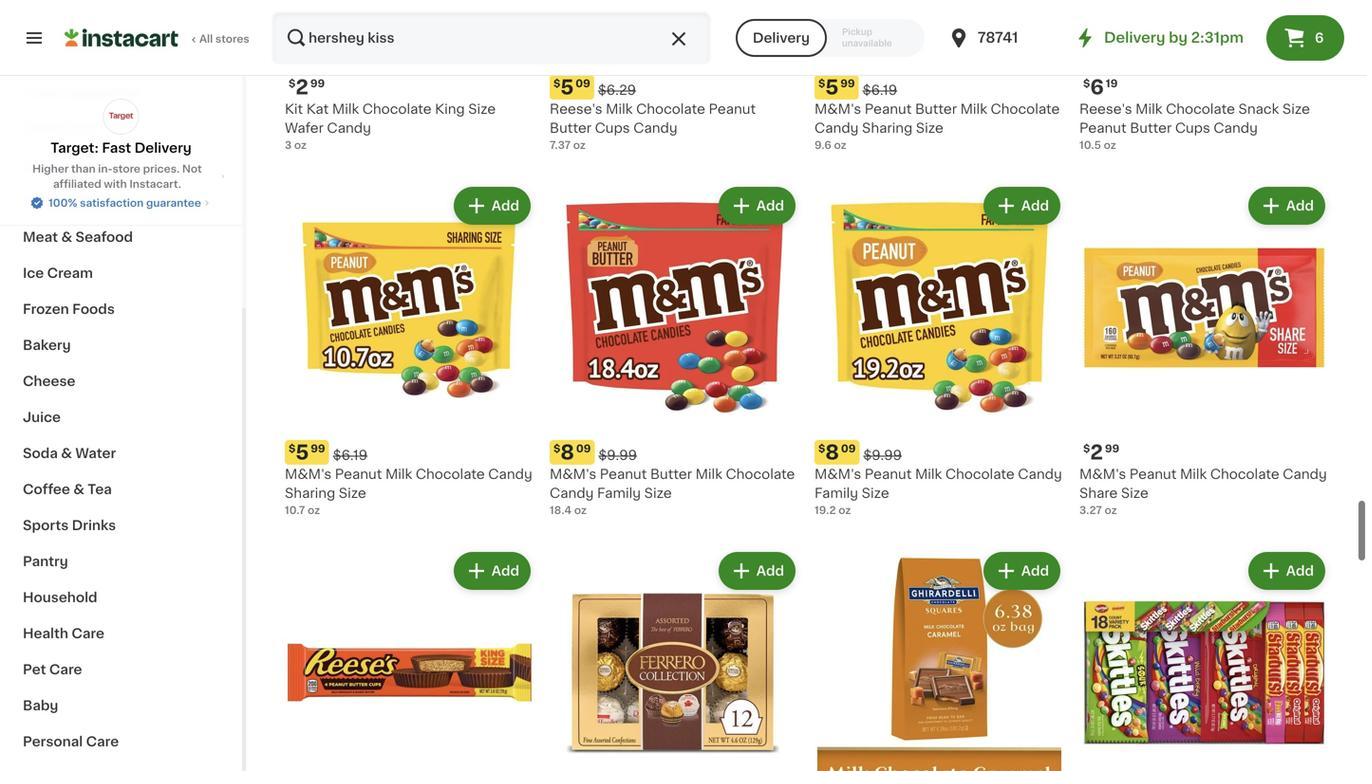 Task type: locate. For each thing, give the bounding box(es) containing it.
m&m's
[[815, 103, 861, 116], [285, 468, 332, 481], [550, 468, 596, 481], [815, 468, 861, 481], [1079, 468, 1126, 481]]

0 vertical spatial fresh
[[23, 86, 61, 100]]

1 horizontal spatial $5.99 original price: $6.19 element
[[815, 75, 1064, 100]]

meat & seafood link
[[11, 219, 231, 255]]

butter inside $ 8 09 $9.99 m&m's peanut butter milk chocolate candy family size 18.4 oz
[[650, 468, 692, 481]]

reese's down $ 6 19
[[1079, 103, 1132, 116]]

reese's inside reese's milk chocolate snack size peanut butter cups candy 10.5 oz
[[1079, 103, 1132, 116]]

$ 5 99
[[818, 77, 855, 97]]

m&m's inside m&m's peanut milk chocolate candy family size 19.2 oz
[[815, 468, 861, 481]]

bakery link
[[11, 328, 231, 364]]

3.27
[[1079, 506, 1102, 516]]

$ inside the '$ 8 09'
[[818, 444, 825, 454]]

1 vertical spatial $ 2 99
[[1083, 443, 1119, 463]]

fruit
[[64, 122, 96, 136]]

candy inside reese's milk chocolate snack size peanut butter cups candy 10.5 oz
[[1214, 122, 1258, 135]]

$ up 10.7
[[289, 444, 296, 454]]

cups
[[595, 122, 630, 135], [1175, 122, 1210, 135]]

candy inside $ 5 99 $6.19 m&m's peanut milk chocolate candy sharing size 10.7 oz
[[488, 468, 532, 481]]

candy inside the kit kat milk chocolate king size wafer candy 3 oz
[[327, 122, 371, 135]]

service type group
[[736, 19, 924, 57]]

milk
[[332, 103, 359, 116], [606, 103, 633, 116], [960, 103, 987, 116], [1136, 103, 1163, 116], [385, 468, 412, 481], [695, 468, 722, 481], [915, 468, 942, 481], [1180, 468, 1207, 481]]

1 horizontal spatial $6.19
[[863, 84, 897, 97]]

1 vertical spatial $6.19
[[333, 449, 368, 462]]

meat & seafood
[[23, 231, 133, 244]]

chocolate inside m&m's peanut milk chocolate candy share size 3.27 oz
[[1210, 468, 1280, 481]]

1 horizontal spatial family
[[815, 487, 858, 500]]

add
[[492, 199, 519, 213], [756, 199, 784, 213], [1021, 199, 1049, 213], [1286, 199, 1314, 213], [492, 565, 519, 578], [756, 565, 784, 578], [1021, 565, 1049, 578], [1286, 565, 1314, 578]]

& right soda
[[61, 447, 72, 460]]

snacks & candy
[[23, 195, 135, 208]]

product group containing 2
[[1079, 183, 1329, 518]]

fresh up 'fresh fruit'
[[23, 86, 61, 100]]

product group containing 5
[[285, 183, 535, 518]]

m&m's up share on the right of page
[[1079, 468, 1126, 481]]

instacart logo image
[[65, 27, 178, 49]]

m&m's down the '$ 8 09'
[[815, 468, 861, 481]]

chocolate inside $ 8 09 $9.99 m&m's peanut butter milk chocolate candy family size 18.4 oz
[[726, 468, 795, 481]]

care for personal care
[[86, 736, 119, 749]]

78741 button
[[947, 11, 1061, 65]]

2 horizontal spatial delivery
[[1104, 31, 1165, 45]]

$ down service type "group"
[[818, 78, 825, 89]]

m&m's for m&m's peanut milk chocolate candy family size
[[815, 468, 861, 481]]

$8.09 original price: $9.99 element for 8
[[550, 441, 799, 465]]

reese's
[[550, 103, 602, 116], [1079, 103, 1132, 116]]

soda & water link
[[11, 436, 231, 472]]

pantry
[[23, 555, 68, 569]]

health care
[[23, 628, 104, 641]]

m&m's for m&m's peanut milk chocolate candy share size
[[1079, 468, 1126, 481]]

oz right the 3.27
[[1105, 506, 1117, 516]]

0 horizontal spatial 2
[[296, 77, 308, 97]]

$9.99 inside $ 8 09 $9.99 m&m's peanut butter milk chocolate candy family size 18.4 oz
[[598, 449, 637, 462]]

king
[[435, 103, 465, 116]]

chocolate inside the kit kat milk chocolate king size wafer candy 3 oz
[[362, 103, 432, 116]]

1 horizontal spatial $8.09 original price: $9.99 element
[[815, 441, 1064, 465]]

kit kat milk chocolate king size wafer candy 3 oz
[[285, 103, 496, 150]]

0 vertical spatial care
[[72, 628, 104, 641]]

reese's for cups
[[550, 103, 602, 116]]

milk inside m&m's peanut milk chocolate candy share size 3.27 oz
[[1180, 468, 1207, 481]]

1 vertical spatial sharing
[[285, 487, 335, 500]]

candy inside reese's milk chocolate peanut butter cups candy 7.37 oz
[[633, 122, 678, 135]]

09 inside the '$ 8 09'
[[841, 444, 856, 454]]

0 horizontal spatial family
[[597, 487, 641, 500]]

1 vertical spatial fresh
[[23, 122, 61, 136]]

1 horizontal spatial reese's
[[1079, 103, 1132, 116]]

2 8 from the left
[[825, 443, 839, 463]]

m&m's inside m&m's peanut milk chocolate candy share size 3.27 oz
[[1079, 468, 1126, 481]]

2 vertical spatial care
[[86, 736, 119, 749]]

$ left $6.29 at the top
[[553, 78, 560, 89]]

0 horizontal spatial 5
[[296, 443, 309, 463]]

$ 2 99 up share on the right of page
[[1083, 443, 1119, 463]]

5 left $6.29 at the top
[[560, 77, 574, 97]]

ice
[[23, 267, 44, 280]]

1 $8.09 original price: $9.99 element from the left
[[550, 441, 799, 465]]

1 8 from the left
[[560, 443, 574, 463]]

0 horizontal spatial sharing
[[285, 487, 335, 500]]

milk inside the kit kat milk chocolate king size wafer candy 3 oz
[[332, 103, 359, 116]]

2 up kit
[[296, 77, 308, 97]]

1 vertical spatial 6
[[1090, 77, 1104, 97]]

m&m's inside m&m's peanut butter milk chocolate candy sharing size 9.6 oz
[[815, 103, 861, 116]]

reese's inside reese's milk chocolate peanut butter cups candy 7.37 oz
[[550, 103, 602, 116]]

2 reese's from the left
[[1079, 103, 1132, 116]]

& down the affiliated at the left top of page
[[76, 195, 87, 208]]

1 horizontal spatial sharing
[[862, 122, 913, 135]]

oz
[[294, 140, 307, 150], [573, 140, 586, 150], [834, 140, 846, 150], [1104, 140, 1116, 150], [308, 506, 320, 516], [574, 506, 587, 516], [839, 506, 851, 516], [1105, 506, 1117, 516]]

product group
[[285, 183, 535, 518], [550, 183, 799, 518], [815, 183, 1064, 518], [1079, 183, 1329, 518], [285, 549, 535, 772], [550, 549, 799, 772], [815, 549, 1064, 772], [1079, 549, 1329, 772]]

delivery
[[1104, 31, 1165, 45], [753, 31, 810, 45], [134, 141, 192, 155]]

milk inside m&m's peanut butter milk chocolate candy sharing size 9.6 oz
[[960, 103, 987, 116]]

peanut inside m&m's peanut milk chocolate candy share size 3.27 oz
[[1130, 468, 1177, 481]]

2 horizontal spatial 5
[[825, 77, 839, 97]]

care for health care
[[72, 628, 104, 641]]

$ inside $ 8 09 $9.99 m&m's peanut butter milk chocolate candy family size 18.4 oz
[[553, 444, 560, 454]]

8 inside $ 8 09 $9.99 m&m's peanut butter milk chocolate candy family size 18.4 oz
[[560, 443, 574, 463]]

all stores link
[[65, 11, 251, 65]]

oz inside m&m's peanut milk chocolate candy family size 19.2 oz
[[839, 506, 851, 516]]

soda
[[23, 447, 58, 460]]

100%
[[49, 198, 77, 208]]

0 horizontal spatial cups
[[595, 122, 630, 135]]

snacks & candy link
[[11, 183, 231, 219]]

$ 2 99 up kat
[[289, 77, 325, 97]]

meat
[[23, 231, 58, 244]]

higher
[[32, 164, 69, 174]]

0 horizontal spatial 6
[[1090, 77, 1104, 97]]

2 cups from the left
[[1175, 122, 1210, 135]]

0 vertical spatial $5.99 original price: $6.19 element
[[815, 75, 1064, 100]]

& for meat
[[61, 231, 72, 244]]

delivery inside target: fast delivery link
[[134, 141, 192, 155]]

5 inside $5.99 original price: $6.19 element
[[825, 77, 839, 97]]

fresh up dairy
[[23, 122, 61, 136]]

0 vertical spatial 2
[[296, 77, 308, 97]]

2 for kit
[[296, 77, 308, 97]]

99 inside $ 5 99
[[841, 78, 855, 89]]

by
[[1169, 31, 1188, 45]]

reese's down $ 5 09
[[550, 103, 602, 116]]

delivery for delivery
[[753, 31, 810, 45]]

0 horizontal spatial delivery
[[134, 141, 192, 155]]

oz right '19.2'
[[839, 506, 851, 516]]

$8.09 original price: $9.99 element
[[550, 441, 799, 465], [815, 441, 1064, 465]]

0 vertical spatial sharing
[[862, 122, 913, 135]]

store
[[113, 164, 140, 174]]

milk inside reese's milk chocolate peanut butter cups candy 7.37 oz
[[606, 103, 633, 116]]

Search field
[[273, 13, 709, 63]]

oz right the 18.4
[[574, 506, 587, 516]]

household
[[23, 591, 97, 605]]

$ inside $ 5 99
[[818, 78, 825, 89]]

size inside m&m's peanut butter milk chocolate candy sharing size 9.6 oz
[[916, 122, 944, 135]]

$5.99 original price: $6.19 element for 5
[[285, 441, 535, 465]]

m&m's up 10.7
[[285, 468, 332, 481]]

1 family from the left
[[597, 487, 641, 500]]

100% satisfaction guarantee
[[49, 198, 201, 208]]

kit
[[285, 103, 303, 116]]

& down target:
[[63, 159, 74, 172]]

$ 2 99 for kit
[[289, 77, 325, 97]]

1 horizontal spatial 2
[[1090, 443, 1103, 463]]

2 fresh from the top
[[23, 122, 61, 136]]

seafood
[[76, 231, 133, 244]]

1 reese's from the left
[[550, 103, 602, 116]]

$ 2 99
[[289, 77, 325, 97], [1083, 443, 1119, 463]]

m&m's inside $ 8 09 $9.99 m&m's peanut butter milk chocolate candy family size 18.4 oz
[[550, 468, 596, 481]]

$6.29
[[598, 84, 636, 97]]

&
[[63, 159, 74, 172], [76, 195, 87, 208], [61, 231, 72, 244], [61, 447, 72, 460], [73, 483, 84, 497]]

eggs
[[77, 159, 111, 172]]

milk inside $ 8 09 $9.99 m&m's peanut butter milk chocolate candy family size 18.4 oz
[[695, 468, 722, 481]]

09 for m&m's peanut butter milk chocolate candy family size
[[576, 444, 591, 454]]

than
[[71, 164, 96, 174]]

peanut inside $ 5 99 $6.19 m&m's peanut milk chocolate candy sharing size 10.7 oz
[[335, 468, 382, 481]]

1 cups from the left
[[595, 122, 630, 135]]

personal
[[23, 736, 83, 749]]

1 horizontal spatial delivery
[[753, 31, 810, 45]]

0 horizontal spatial $ 2 99
[[289, 77, 325, 97]]

2 $8.09 original price: $9.99 element from the left
[[815, 441, 1064, 465]]

delivery inside delivery button
[[753, 31, 810, 45]]

m&m's up the 18.4
[[550, 468, 596, 481]]

$
[[289, 78, 296, 89], [553, 78, 560, 89], [818, 78, 825, 89], [1083, 78, 1090, 89], [289, 444, 296, 454], [553, 444, 560, 454], [818, 444, 825, 454], [1083, 444, 1090, 454]]

care down baby 'link'
[[86, 736, 119, 749]]

higher than in-store prices. not affiliated with instacart. link
[[15, 161, 227, 192]]

2:31pm
[[1191, 31, 1244, 45]]

fresh for fresh vegetables
[[23, 86, 61, 100]]

2 family from the left
[[815, 487, 858, 500]]

oz right 10.5
[[1104, 140, 1116, 150]]

1 horizontal spatial 5
[[560, 77, 574, 97]]

2
[[296, 77, 308, 97], [1090, 443, 1103, 463]]

1 horizontal spatial 8
[[825, 443, 839, 463]]

0 horizontal spatial $9.99
[[598, 449, 637, 462]]

1 fresh from the top
[[23, 86, 61, 100]]

oz right 3
[[294, 140, 307, 150]]

0 vertical spatial 6
[[1315, 31, 1324, 45]]

1 vertical spatial 2
[[1090, 443, 1103, 463]]

0 horizontal spatial $5.99 original price: $6.19 element
[[285, 441, 535, 465]]

0 horizontal spatial $8.09 original price: $9.99 element
[[550, 441, 799, 465]]

oz right 10.7
[[308, 506, 320, 516]]

2 $9.99 from the left
[[863, 449, 902, 462]]

$ up share on the right of page
[[1083, 444, 1090, 454]]

chocolate
[[362, 103, 432, 116], [636, 103, 705, 116], [991, 103, 1060, 116], [1166, 103, 1235, 116], [416, 468, 485, 481], [726, 468, 795, 481], [945, 468, 1015, 481], [1210, 468, 1280, 481]]

1 $9.99 from the left
[[598, 449, 637, 462]]

delivery inside delivery by 2:31pm link
[[1104, 31, 1165, 45]]

pet care
[[23, 664, 82, 677]]

coffee
[[23, 483, 70, 497]]

0 horizontal spatial $6.19
[[333, 449, 368, 462]]

snacks
[[23, 195, 72, 208]]

$ up the 18.4
[[553, 444, 560, 454]]

reese's for peanut
[[1079, 103, 1132, 116]]

m&m's inside $ 5 99 $6.19 m&m's peanut milk chocolate candy sharing size 10.7 oz
[[285, 468, 332, 481]]

& right meat
[[61, 231, 72, 244]]

care right 'pet'
[[49, 664, 82, 677]]

add button
[[455, 189, 529, 223], [720, 189, 794, 223], [985, 189, 1059, 223], [1250, 189, 1323, 223], [455, 554, 529, 589], [720, 554, 794, 589], [985, 554, 1059, 589], [1250, 554, 1323, 589]]

$ up kit
[[289, 78, 296, 89]]

$ up '19.2'
[[818, 444, 825, 454]]

peanut inside m&m's peanut milk chocolate candy family size 19.2 oz
[[865, 468, 912, 481]]

sharing inside $ 5 99 $6.19 m&m's peanut milk chocolate candy sharing size 10.7 oz
[[285, 487, 335, 500]]

butter
[[915, 103, 957, 116], [550, 122, 592, 135], [1130, 122, 1172, 135], [650, 468, 692, 481]]

$ 6 19
[[1083, 77, 1118, 97]]

peanut
[[709, 103, 756, 116], [865, 103, 912, 116], [1079, 122, 1127, 135], [335, 468, 382, 481], [600, 468, 647, 481], [865, 468, 912, 481], [1130, 468, 1177, 481]]

1 horizontal spatial $9.99
[[863, 449, 902, 462]]

$ 5 09
[[553, 77, 590, 97]]

09 inside $ 8 09 $9.99 m&m's peanut butter milk chocolate candy family size 18.4 oz
[[576, 444, 591, 454]]

1 horizontal spatial $ 2 99
[[1083, 443, 1119, 463]]

5 up 10.7
[[296, 443, 309, 463]]

butter inside m&m's peanut butter milk chocolate candy sharing size 9.6 oz
[[915, 103, 957, 116]]

18.4
[[550, 506, 572, 516]]

size inside reese's milk chocolate snack size peanut butter cups candy 10.5 oz
[[1283, 103, 1310, 116]]

size
[[468, 103, 496, 116], [1283, 103, 1310, 116], [916, 122, 944, 135], [339, 487, 366, 500], [644, 487, 672, 500], [862, 487, 889, 500], [1121, 487, 1149, 500]]

frozen foods link
[[11, 291, 231, 328]]

6
[[1315, 31, 1324, 45], [1090, 77, 1104, 97]]

fast
[[102, 141, 131, 155]]

$ 2 99 inside product group
[[1083, 443, 1119, 463]]

& left tea
[[73, 483, 84, 497]]

peanut inside $ 8 09 $9.99 m&m's peanut butter milk chocolate candy family size 18.4 oz
[[600, 468, 647, 481]]

0 horizontal spatial reese's
[[550, 103, 602, 116]]

1 vertical spatial $5.99 original price: $6.19 element
[[285, 441, 535, 465]]

$6.19 inside $ 5 99 $6.19 m&m's peanut milk chocolate candy sharing size 10.7 oz
[[333, 449, 368, 462]]

cups down $6.29 at the top
[[595, 122, 630, 135]]

vegetables
[[64, 86, 141, 100]]

0 vertical spatial $ 2 99
[[289, 77, 325, 97]]

0 vertical spatial $6.19
[[863, 84, 897, 97]]

oz right 9.6
[[834, 140, 846, 150]]

1 horizontal spatial cups
[[1175, 122, 1210, 135]]

2 inside product group
[[1090, 443, 1103, 463]]

$5.09 original price: $6.29 element
[[550, 75, 799, 100]]

$ left 19
[[1083, 78, 1090, 89]]

cups down by
[[1175, 122, 1210, 135]]

1 vertical spatial care
[[49, 664, 82, 677]]

oz right 7.37
[[573, 140, 586, 150]]

oz inside m&m's peanut butter milk chocolate candy sharing size 9.6 oz
[[834, 140, 846, 150]]

5 down service type "group"
[[825, 77, 839, 97]]

1 horizontal spatial 6
[[1315, 31, 1324, 45]]

care right health
[[72, 628, 104, 641]]

5
[[560, 77, 574, 97], [825, 77, 839, 97], [296, 443, 309, 463]]

stores
[[215, 34, 249, 44]]

$ 5 99 $6.19 m&m's peanut milk chocolate candy sharing size 10.7 oz
[[285, 443, 532, 516]]

None search field
[[272, 11, 711, 65]]

8 up the 18.4
[[560, 443, 574, 463]]

$5.99 original price: $6.19 element
[[815, 75, 1064, 100], [285, 441, 535, 465]]

m&m's down $ 5 99
[[815, 103, 861, 116]]

fresh vegetables link
[[11, 75, 231, 111]]

10.5
[[1079, 140, 1101, 150]]

2 up share on the right of page
[[1090, 443, 1103, 463]]

care
[[72, 628, 104, 641], [49, 664, 82, 677], [86, 736, 119, 749]]

0 horizontal spatial 8
[[560, 443, 574, 463]]

milk inside reese's milk chocolate snack size peanut butter cups candy 10.5 oz
[[1136, 103, 1163, 116]]

5 inside $5.09 original price: $6.29 element
[[560, 77, 574, 97]]

09 inside $ 5 09
[[576, 78, 590, 89]]

8 up '19.2'
[[825, 443, 839, 463]]

candy
[[327, 122, 371, 135], [633, 122, 678, 135], [815, 122, 859, 135], [1214, 122, 1258, 135], [90, 195, 135, 208], [488, 468, 532, 481], [1018, 468, 1062, 481], [1283, 468, 1327, 481], [550, 487, 594, 500]]

soda & water
[[23, 447, 116, 460]]

9.6
[[815, 140, 831, 150]]



Task type: vqa. For each thing, say whether or not it's contained in the screenshot.
the middle '5'
yes



Task type: describe. For each thing, give the bounding box(es) containing it.
satisfaction
[[80, 198, 144, 208]]

78741
[[978, 31, 1018, 45]]

chocolate inside m&m's peanut milk chocolate candy family size 19.2 oz
[[945, 468, 1015, 481]]

all stores
[[199, 34, 249, 44]]

juice
[[23, 411, 61, 424]]

& for snacks
[[76, 195, 87, 208]]

$5.99 original price: $6.19 element for peanut
[[815, 75, 1064, 100]]

5 for reese's
[[560, 77, 574, 97]]

delivery by 2:31pm
[[1104, 31, 1244, 45]]

size inside m&m's peanut milk chocolate candy family size 19.2 oz
[[862, 487, 889, 500]]

candy inside $ 8 09 $9.99 m&m's peanut butter milk chocolate candy family size 18.4 oz
[[550, 487, 594, 500]]

5 inside $ 5 99 $6.19 m&m's peanut milk chocolate candy sharing size 10.7 oz
[[296, 443, 309, 463]]

m&m's peanut milk chocolate candy family size 19.2 oz
[[815, 468, 1062, 516]]

8 for m&m's peanut butter milk chocolate candy family size
[[560, 443, 574, 463]]

peanut inside reese's milk chocolate snack size peanut butter cups candy 10.5 oz
[[1079, 122, 1127, 135]]

share
[[1079, 487, 1118, 500]]

snack
[[1239, 103, 1279, 116]]

cheese link
[[11, 364, 231, 400]]

oz inside reese's milk chocolate peanut butter cups candy 7.37 oz
[[573, 140, 586, 150]]

health
[[23, 628, 68, 641]]

ice cream
[[23, 267, 93, 280]]

delivery for delivery by 2:31pm
[[1104, 31, 1165, 45]]

$ 8 09
[[818, 443, 856, 463]]

size inside $ 5 99 $6.19 m&m's peanut milk chocolate candy sharing size 10.7 oz
[[339, 487, 366, 500]]

candy inside m&m's peanut milk chocolate candy family size 19.2 oz
[[1018, 468, 1062, 481]]

target: fast delivery link
[[51, 99, 192, 158]]

8 for 8
[[825, 443, 839, 463]]

3
[[285, 140, 292, 150]]

7.37
[[550, 140, 571, 150]]

baby
[[23, 700, 58, 713]]

$ 8 09 $9.99 m&m's peanut butter milk chocolate candy family size 18.4 oz
[[550, 443, 795, 516]]

2 for m&m's
[[1090, 443, 1103, 463]]

frozen
[[23, 303, 69, 316]]

peanut inside m&m's peanut butter milk chocolate candy sharing size 9.6 oz
[[865, 103, 912, 116]]

water
[[75, 447, 116, 460]]

family inside m&m's peanut milk chocolate candy family size 19.2 oz
[[815, 487, 858, 500]]

care for pet care
[[49, 664, 82, 677]]

candy inside m&m's peanut milk chocolate candy share size 3.27 oz
[[1283, 468, 1327, 481]]

size inside the kit kat milk chocolate king size wafer candy 3 oz
[[468, 103, 496, 116]]

sports drinks link
[[11, 508, 231, 544]]

wafer
[[285, 122, 324, 135]]

household link
[[11, 580, 231, 616]]

100% satisfaction guarantee button
[[30, 192, 213, 211]]

$ inside $ 6 19
[[1083, 78, 1090, 89]]

dairy
[[23, 159, 60, 172]]

fresh vegetables
[[23, 86, 141, 100]]

guarantee
[[146, 198, 201, 208]]

size inside m&m's peanut milk chocolate candy share size 3.27 oz
[[1121, 487, 1149, 500]]

drinks
[[72, 519, 116, 533]]

chocolate inside reese's milk chocolate peanut butter cups candy 7.37 oz
[[636, 103, 705, 116]]

chocolate inside $ 5 99 $6.19 m&m's peanut milk chocolate candy sharing size 10.7 oz
[[416, 468, 485, 481]]

pet
[[23, 664, 46, 677]]

19.2
[[815, 506, 836, 516]]

$8.09 original price: $9.99 element for peanut
[[815, 441, 1064, 465]]

m&m's peanut butter milk chocolate candy sharing size 9.6 oz
[[815, 103, 1060, 150]]

19
[[1106, 78, 1118, 89]]

milk inside m&m's peanut milk chocolate candy family size 19.2 oz
[[915, 468, 942, 481]]

juice link
[[11, 400, 231, 436]]

oz inside m&m's peanut milk chocolate candy share size 3.27 oz
[[1105, 506, 1117, 516]]

coffee & tea link
[[11, 472, 231, 508]]

6 inside "button"
[[1315, 31, 1324, 45]]

m&m's for m&m's peanut butter milk chocolate candy sharing size
[[815, 103, 861, 116]]

foods
[[72, 303, 115, 316]]

personal care link
[[11, 724, 231, 760]]

not
[[182, 164, 202, 174]]

personal care
[[23, 736, 119, 749]]

cups inside reese's milk chocolate peanut butter cups candy 7.37 oz
[[595, 122, 630, 135]]

ice cream link
[[11, 255, 231, 291]]

oz inside $ 8 09 $9.99 m&m's peanut butter milk chocolate candy family size 18.4 oz
[[574, 506, 587, 516]]

oz inside $ 5 99 $6.19 m&m's peanut milk chocolate candy sharing size 10.7 oz
[[308, 506, 320, 516]]

baby link
[[11, 688, 231, 724]]

sports drinks
[[23, 519, 116, 533]]

cups inside reese's milk chocolate snack size peanut butter cups candy 10.5 oz
[[1175, 122, 1210, 135]]

tea
[[88, 483, 112, 497]]

chocolate inside reese's milk chocolate snack size peanut butter cups candy 10.5 oz
[[1166, 103, 1235, 116]]

affiliated
[[53, 179, 101, 189]]

oz inside reese's milk chocolate snack size peanut butter cups candy 10.5 oz
[[1104, 140, 1116, 150]]

$ 2 99 for m&m's
[[1083, 443, 1119, 463]]

& for soda
[[61, 447, 72, 460]]

milk inside $ 5 99 $6.19 m&m's peanut milk chocolate candy sharing size 10.7 oz
[[385, 468, 412, 481]]

pantry link
[[11, 544, 231, 580]]

delivery by 2:31pm link
[[1074, 27, 1244, 49]]

family inside $ 8 09 $9.99 m&m's peanut butter milk chocolate candy family size 18.4 oz
[[597, 487, 641, 500]]

size inside $ 8 09 $9.99 m&m's peanut butter milk chocolate candy family size 18.4 oz
[[644, 487, 672, 500]]

sharing inside m&m's peanut butter milk chocolate candy sharing size 9.6 oz
[[862, 122, 913, 135]]

oz inside the kit kat milk chocolate king size wafer candy 3 oz
[[294, 140, 307, 150]]

kat
[[306, 103, 329, 116]]

fresh fruit
[[23, 122, 96, 136]]

delivery button
[[736, 19, 827, 57]]

99 inside $ 5 99 $6.19 m&m's peanut milk chocolate candy sharing size 10.7 oz
[[311, 444, 325, 454]]

candy inside m&m's peanut butter milk chocolate candy sharing size 9.6 oz
[[815, 122, 859, 135]]

5 for m&m's
[[825, 77, 839, 97]]

all
[[199, 34, 213, 44]]

sports
[[23, 519, 69, 533]]

health care link
[[11, 616, 231, 652]]

10.7
[[285, 506, 305, 516]]

higher than in-store prices. not affiliated with instacart.
[[32, 164, 202, 189]]

$ inside $ 5 99 $6.19 m&m's peanut milk chocolate candy sharing size 10.7 oz
[[289, 444, 296, 454]]

coffee & tea
[[23, 483, 112, 497]]

cheese
[[23, 375, 75, 388]]

prices.
[[143, 164, 180, 174]]

in-
[[98, 164, 113, 174]]

09 for 8
[[841, 444, 856, 454]]

instacart.
[[129, 179, 181, 189]]

peanut inside reese's milk chocolate peanut butter cups candy 7.37 oz
[[709, 103, 756, 116]]

chocolate inside m&m's peanut butter milk chocolate candy sharing size 9.6 oz
[[991, 103, 1060, 116]]

& for dairy
[[63, 159, 74, 172]]

6 button
[[1266, 15, 1344, 61]]

fresh fruit link
[[11, 111, 231, 147]]

target: fast delivery
[[51, 141, 192, 155]]

& for coffee
[[73, 483, 84, 497]]

$ inside $ 5 09
[[553, 78, 560, 89]]

reese's milk chocolate snack size peanut butter cups candy 10.5 oz
[[1079, 103, 1310, 150]]

butter inside reese's milk chocolate snack size peanut butter cups candy 10.5 oz
[[1130, 122, 1172, 135]]

target:
[[51, 141, 99, 155]]

butter inside reese's milk chocolate peanut butter cups candy 7.37 oz
[[550, 122, 592, 135]]

reese's milk chocolate peanut butter cups candy 7.37 oz
[[550, 103, 756, 150]]

fresh for fresh fruit
[[23, 122, 61, 136]]

with
[[104, 179, 127, 189]]

dairy & eggs link
[[11, 147, 231, 183]]

09 for 5
[[576, 78, 590, 89]]

target: fast delivery logo image
[[103, 99, 139, 135]]

frozen foods
[[23, 303, 115, 316]]



